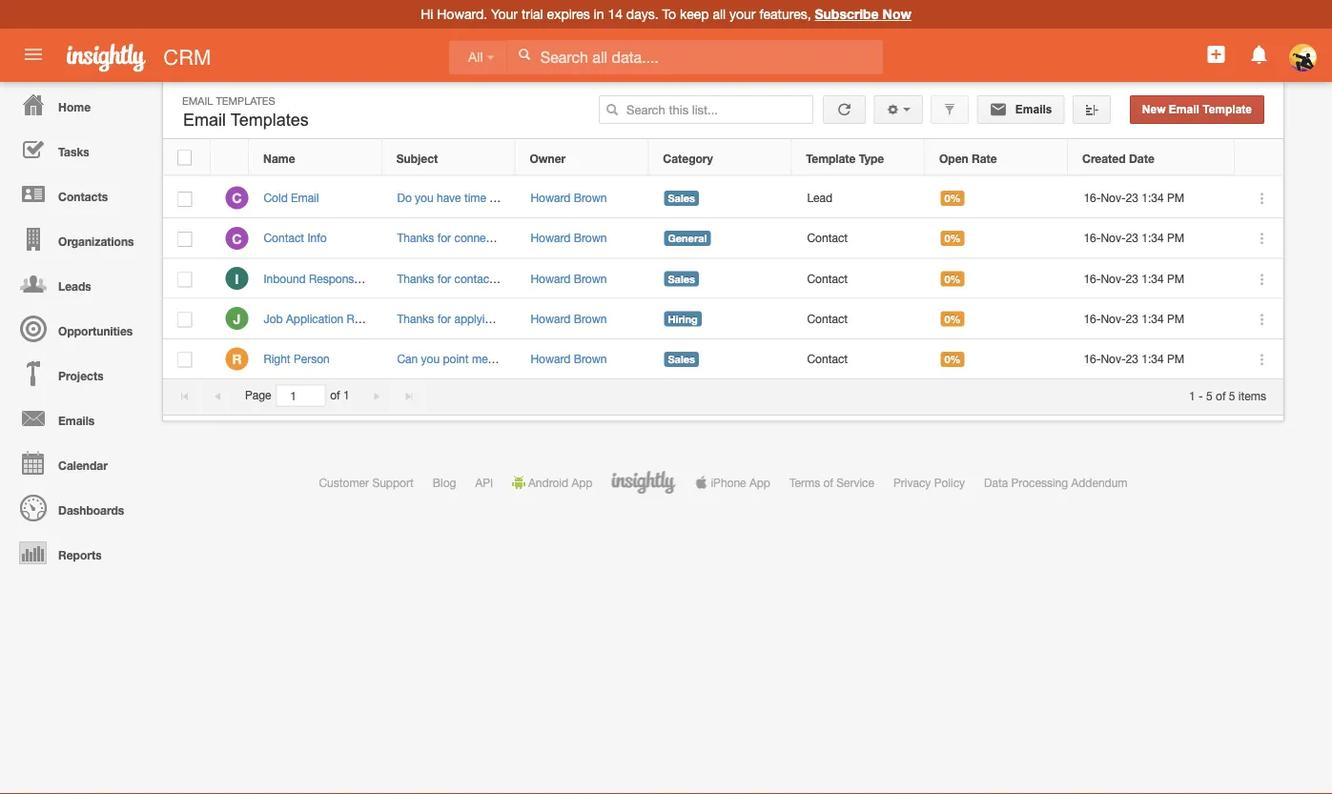 Task type: describe. For each thing, give the bounding box(es) containing it.
16- inside i row
[[1084, 272, 1101, 285]]

23 for can you point me to the right person?
[[1126, 352, 1139, 366]]

4 0% cell from the top
[[926, 299, 1069, 339]]

thanks for applying... link
[[397, 312, 507, 325]]

r
[[232, 351, 242, 367]]

thanks inside j row
[[397, 312, 434, 325]]

row containing name
[[163, 140, 1283, 176]]

tasks
[[58, 145, 89, 158]]

thanks for thanks for connecting
[[397, 231, 434, 245]]

j
[[233, 311, 241, 327]]

email inside c row
[[291, 191, 319, 205]]

notifications image
[[1248, 43, 1271, 66]]

home link
[[5, 82, 153, 127]]

customer
[[319, 476, 369, 489]]

support
[[372, 476, 414, 489]]

items
[[1239, 389, 1267, 402]]

sales cell for i
[[650, 259, 793, 299]]

general cell
[[650, 219, 793, 259]]

sales for r
[[668, 353, 695, 366]]

to for c
[[490, 191, 500, 205]]

sales for i
[[668, 273, 695, 285]]

nov- for can you point me to the right person?
[[1101, 352, 1126, 366]]

right
[[524, 352, 547, 366]]

customer support
[[319, 476, 414, 489]]

reports
[[58, 548, 102, 562]]

-
[[1199, 389, 1204, 402]]

howard brown link for thanks for connecting
[[531, 231, 607, 245]]

email templates email templates
[[182, 94, 309, 130]]

of 1
[[330, 389, 350, 402]]

brown inside i row
[[574, 272, 607, 285]]

16-nov-23 1:34 pm cell for thanks for connecting
[[1069, 219, 1236, 259]]

open
[[940, 152, 969, 165]]

1 c row from the top
[[163, 178, 1284, 219]]

nov- for thanks for connecting
[[1101, 231, 1126, 245]]

person
[[294, 352, 330, 366]]

android
[[529, 476, 569, 489]]

howard brown for can you point me to the right person?
[[531, 352, 607, 366]]

features,
[[760, 6, 811, 22]]

subscribe now link
[[815, 6, 912, 22]]

white image
[[518, 48, 531, 61]]

category
[[663, 152, 713, 165]]

search image
[[606, 103, 619, 116]]

subject
[[397, 152, 438, 165]]

contact for c
[[807, 231, 848, 245]]

1:34 inside j row
[[1142, 312, 1164, 325]]

lead
[[807, 191, 833, 205]]

email templates button
[[178, 106, 314, 134]]

you for r
[[421, 352, 440, 366]]

23 inside j row
[[1126, 312, 1139, 325]]

inbound response link
[[264, 272, 370, 285]]

leads
[[58, 279, 91, 293]]

16-nov-23 1:34 pm inside j row
[[1084, 312, 1185, 325]]

template type
[[806, 152, 884, 165]]

0 horizontal spatial of
[[330, 389, 340, 402]]

organizations link
[[5, 217, 153, 261]]

c for cold email
[[232, 190, 242, 206]]

android app link
[[512, 476, 593, 489]]

cold email
[[264, 191, 319, 205]]

for for connecting
[[437, 231, 451, 245]]

calendar
[[58, 459, 108, 472]]

data processing addendum link
[[984, 476, 1128, 489]]

sales cell for c
[[650, 178, 793, 219]]

cold
[[264, 191, 288, 205]]

contact for j
[[807, 312, 848, 325]]

0 vertical spatial emails link
[[977, 95, 1065, 124]]

c for contact info
[[232, 231, 242, 246]]

opportunities
[[58, 324, 133, 338]]

organizations
[[58, 235, 134, 248]]

data processing addendum
[[984, 476, 1128, 489]]

info
[[308, 231, 327, 245]]

0% for thanks for connecting
[[945, 232, 961, 245]]

customer support link
[[319, 476, 414, 489]]

contact cell for c
[[793, 219, 926, 259]]

pm inside i row
[[1168, 272, 1185, 285]]

cold email link
[[264, 191, 329, 205]]

all link
[[449, 40, 507, 75]]

hi
[[421, 6, 433, 22]]

0% inside j row
[[945, 313, 961, 325]]

all
[[713, 6, 726, 22]]

0% inside i row
[[945, 273, 961, 285]]

contact info
[[264, 231, 327, 245]]

point
[[443, 352, 469, 366]]

right
[[264, 352, 291, 366]]

thanks for connecting link
[[397, 231, 511, 245]]

hiring
[[668, 313, 698, 325]]

16- for thanks for connecting
[[1084, 231, 1101, 245]]

response inside i row
[[309, 272, 360, 285]]

2 1 from the left
[[1190, 389, 1196, 402]]

16-nov-23 1:34 pm for thanks for connecting
[[1084, 231, 1185, 245]]

howard brown link for can you point me to the right person?
[[531, 352, 607, 366]]

23 for do you have time to connect?
[[1126, 191, 1139, 205]]

dashboards link
[[5, 486, 153, 530]]

contact cell for j
[[793, 299, 926, 339]]

i
[[235, 271, 239, 287]]

expires
[[547, 6, 590, 22]]

0% for can you point me to the right person?
[[945, 353, 961, 366]]

general
[[668, 232, 707, 245]]

privacy policy
[[894, 476, 965, 489]]

0 vertical spatial emails
[[1012, 103, 1053, 116]]

contacting
[[454, 272, 509, 285]]

contact cell for r
[[793, 339, 926, 380]]

to
[[662, 6, 676, 22]]

data
[[984, 476, 1008, 489]]

2 horizontal spatial of
[[1216, 389, 1226, 402]]

3 16-nov-23 1:34 pm cell from the top
[[1069, 259, 1236, 299]]

1 horizontal spatial of
[[824, 476, 834, 489]]

do
[[397, 191, 412, 205]]

brown for can you point me to the right person?
[[574, 352, 607, 366]]

crm
[[163, 45, 211, 69]]

i link
[[226, 267, 248, 290]]

name
[[263, 152, 295, 165]]

1 field
[[277, 386, 325, 406]]

service
[[837, 476, 875, 489]]

new email template link
[[1130, 95, 1265, 124]]

created
[[1083, 152, 1126, 165]]

cog image
[[887, 103, 900, 116]]

to for r
[[491, 352, 501, 366]]

now
[[883, 6, 912, 22]]

terms
[[790, 476, 820, 489]]

addendum
[[1072, 476, 1128, 489]]

open rate
[[940, 152, 997, 165]]

app for android app
[[572, 476, 593, 489]]

show sidebar image
[[1085, 103, 1099, 116]]

j row
[[163, 299, 1284, 339]]

nov- inside i row
[[1101, 272, 1126, 285]]

3 0% cell from the top
[[926, 259, 1069, 299]]

1:34 for thanks for connecting
[[1142, 231, 1164, 245]]

contact for r
[[807, 352, 848, 366]]

howard for do you have time to connect?
[[531, 191, 571, 205]]

job application response link
[[264, 312, 408, 325]]



Task type: vqa. For each thing, say whether or not it's contained in the screenshot.
Nov- associated with Do you have time to connect?
yes



Task type: locate. For each thing, give the bounding box(es) containing it.
c link left cold
[[226, 187, 248, 209]]

howard.
[[437, 6, 488, 22]]

2 0% cell from the top
[[926, 219, 1069, 259]]

howard brown link up person?
[[531, 312, 607, 325]]

for
[[437, 231, 451, 245], [437, 272, 451, 285], [437, 312, 451, 325]]

2 vertical spatial for
[[437, 312, 451, 325]]

Search this list... text field
[[599, 95, 814, 124]]

leads link
[[5, 261, 153, 306]]

1 brown from the top
[[574, 191, 607, 205]]

0 vertical spatial sales
[[668, 192, 695, 205]]

1 vertical spatial template
[[806, 152, 856, 165]]

4 16- from the top
[[1084, 312, 1101, 325]]

1 23 from the top
[[1126, 191, 1139, 205]]

3 23 from the top
[[1126, 272, 1139, 285]]

1:34 inside i row
[[1142, 272, 1164, 285]]

howard down "connect?"
[[531, 231, 571, 245]]

howard brown up person?
[[531, 312, 607, 325]]

2 c link from the top
[[226, 227, 248, 250]]

sales cell down general
[[650, 259, 793, 299]]

2 howard brown from the top
[[531, 231, 607, 245]]

1 vertical spatial emails
[[58, 414, 95, 427]]

page
[[245, 389, 271, 402]]

2 howard from the top
[[531, 231, 571, 245]]

howard brown for thanks for connecting
[[531, 231, 607, 245]]

iphone app link
[[695, 476, 771, 489]]

2 row group from the top
[[163, 178, 1284, 380]]

3 sales cell from the top
[[650, 339, 793, 380]]

16- inside j row
[[1084, 312, 1101, 325]]

4 nov- from the top
[[1101, 312, 1126, 325]]

1 5 from the left
[[1207, 389, 1213, 402]]

brown inside j row
[[574, 312, 607, 325]]

emails link down projects
[[5, 396, 153, 441]]

5 pm from the top
[[1168, 352, 1185, 366]]

thanks down do
[[397, 231, 434, 245]]

1 vertical spatial for
[[437, 272, 451, 285]]

me
[[472, 352, 488, 366]]

0 vertical spatial for
[[437, 231, 451, 245]]

1 c link from the top
[[226, 187, 248, 209]]

for inside c row
[[437, 231, 451, 245]]

howard brown link for do you have time to connect?
[[531, 191, 607, 205]]

2 23 from the top
[[1126, 231, 1139, 245]]

1 vertical spatial response
[[347, 312, 398, 325]]

3 howard brown from the top
[[531, 312, 607, 325]]

sales for c
[[668, 192, 695, 205]]

2 nov- from the top
[[1101, 231, 1126, 245]]

sales cell down hiring
[[650, 339, 793, 380]]

4 howard brown link from the top
[[531, 312, 607, 325]]

0 horizontal spatial 5
[[1207, 389, 1213, 402]]

sales cell
[[650, 178, 793, 219], [650, 259, 793, 299], [650, 339, 793, 380]]

2 16- from the top
[[1084, 231, 1101, 245]]

0 vertical spatial sales cell
[[650, 178, 793, 219]]

howard brown inside r row
[[531, 352, 607, 366]]

for left contacting
[[437, 272, 451, 285]]

new
[[1143, 103, 1166, 116]]

2 for from the top
[[437, 272, 451, 285]]

1 sales cell from the top
[[650, 178, 793, 219]]

5 howard from the top
[[531, 352, 571, 366]]

16-nov-23 1:34 pm inside i row
[[1084, 272, 1185, 285]]

2 1:34 from the top
[[1142, 231, 1164, 245]]

1 for from the top
[[437, 231, 451, 245]]

2 vertical spatial thanks
[[397, 312, 434, 325]]

16-nov-23 1:34 pm for do you have time to connect?
[[1084, 191, 1185, 205]]

2 0% from the top
[[945, 232, 961, 245]]

rate
[[972, 152, 997, 165]]

1 row group from the top
[[163, 140, 1283, 176]]

1 vertical spatial c
[[232, 231, 242, 246]]

5 1:34 from the top
[[1142, 352, 1164, 366]]

5 nov- from the top
[[1101, 352, 1126, 366]]

for left connecting
[[437, 231, 451, 245]]

processing
[[1012, 476, 1068, 489]]

to inside c row
[[490, 191, 500, 205]]

3 howard brown link from the top
[[531, 272, 607, 285]]

refresh list image
[[836, 103, 854, 116]]

contacts link
[[5, 172, 153, 217]]

2 c row from the top
[[163, 219, 1284, 259]]

howard right the
[[531, 352, 571, 366]]

response up job application response link
[[309, 272, 360, 285]]

3 pm from the top
[[1168, 272, 1185, 285]]

your
[[491, 6, 518, 22]]

5 right -
[[1207, 389, 1213, 402]]

you inside r row
[[421, 352, 440, 366]]

i row
[[163, 259, 1284, 299]]

5 23 from the top
[[1126, 352, 1139, 366]]

1 howard brown link from the top
[[531, 191, 607, 205]]

brown inside r row
[[574, 352, 607, 366]]

contact cell
[[793, 219, 926, 259], [793, 259, 926, 299], [793, 299, 926, 339], [793, 339, 926, 380]]

2 thanks from the top
[[397, 272, 434, 285]]

dashboards
[[58, 504, 124, 517]]

row group
[[163, 140, 1283, 176], [163, 178, 1284, 380]]

1 vertical spatial row group
[[163, 178, 1284, 380]]

contact inside j row
[[807, 312, 848, 325]]

to right me at the left top of the page
[[491, 352, 501, 366]]

4 howard from the top
[[531, 312, 571, 325]]

1 thanks from the top
[[397, 231, 434, 245]]

api link
[[475, 476, 493, 489]]

2 sales from the top
[[668, 273, 695, 285]]

nov- for do you have time to connect?
[[1101, 191, 1126, 205]]

you for c
[[415, 191, 434, 205]]

can
[[397, 352, 418, 366]]

1 right 1 field
[[343, 389, 350, 402]]

to inside r row
[[491, 352, 501, 366]]

terms of service link
[[790, 476, 875, 489]]

navigation
[[0, 82, 153, 575]]

4 brown from the top
[[574, 312, 607, 325]]

lead cell
[[793, 178, 926, 219]]

job
[[264, 312, 283, 325]]

0%
[[945, 192, 961, 205], [945, 232, 961, 245], [945, 273, 961, 285], [945, 313, 961, 325], [945, 353, 961, 366]]

0% cell for can you point me to the right person?
[[926, 339, 1069, 380]]

emails link up rate
[[977, 95, 1065, 124]]

None checkbox
[[178, 192, 192, 207], [178, 232, 192, 247], [178, 192, 192, 207], [178, 232, 192, 247]]

contact inside r row
[[807, 352, 848, 366]]

you right do
[[415, 191, 434, 205]]

2 5 from the left
[[1229, 389, 1236, 402]]

0 horizontal spatial 1
[[343, 389, 350, 402]]

sales inside c row
[[668, 192, 695, 205]]

howard brown right the
[[531, 352, 607, 366]]

created date
[[1083, 152, 1155, 165]]

0 horizontal spatial app
[[572, 476, 593, 489]]

5 16-nov-23 1:34 pm from the top
[[1084, 352, 1185, 366]]

template left type
[[806, 152, 856, 165]]

c row down the category
[[163, 178, 1284, 219]]

thanks for connecting
[[397, 231, 511, 245]]

contact info link
[[264, 231, 336, 245]]

pm inside j row
[[1168, 312, 1185, 325]]

howard brown for do you have time to connect?
[[531, 191, 607, 205]]

contact inside i row
[[807, 272, 848, 285]]

pm inside r row
[[1168, 352, 1185, 366]]

0 horizontal spatial emails link
[[5, 396, 153, 441]]

4 howard brown from the top
[[531, 352, 607, 366]]

1 nov- from the top
[[1101, 191, 1126, 205]]

1:34
[[1142, 191, 1164, 205], [1142, 231, 1164, 245], [1142, 272, 1164, 285], [1142, 312, 1164, 325], [1142, 352, 1164, 366]]

23 inside i row
[[1126, 272, 1139, 285]]

3 howard from the top
[[531, 272, 571, 285]]

0 horizontal spatial emails
[[58, 414, 95, 427]]

subscribe
[[815, 6, 879, 22]]

connecting
[[454, 231, 511, 245]]

1:34 inside r row
[[1142, 352, 1164, 366]]

thanks up can
[[397, 312, 434, 325]]

howard up right at the left of the page
[[531, 312, 571, 325]]

1 horizontal spatial 1
[[1190, 389, 1196, 402]]

4 0% from the top
[[945, 313, 961, 325]]

0 vertical spatial c
[[232, 190, 242, 206]]

thanks inside c row
[[397, 231, 434, 245]]

pm for can you point me to the right person?
[[1168, 352, 1185, 366]]

can you point me to the right person? link
[[397, 352, 592, 366]]

brown for thanks for connecting
[[574, 231, 607, 245]]

5 16-nov-23 1:34 pm cell from the top
[[1069, 339, 1236, 380]]

email
[[182, 94, 213, 107], [1169, 103, 1200, 116], [183, 110, 226, 130], [291, 191, 319, 205]]

1 horizontal spatial 5
[[1229, 389, 1236, 402]]

app
[[572, 476, 593, 489], [750, 476, 771, 489]]

pm for do you have time to connect?
[[1168, 191, 1185, 205]]

howard inside i row
[[531, 272, 571, 285]]

5 howard brown link from the top
[[531, 352, 607, 366]]

howard inside r row
[[531, 352, 571, 366]]

1 horizontal spatial emails link
[[977, 95, 1065, 124]]

16-nov-23 1:34 pm cell for do you have time to connect?
[[1069, 178, 1236, 219]]

howard for thanks for connecting
[[531, 231, 571, 245]]

0% cell for do you have time to connect?
[[926, 178, 1069, 219]]

you right can
[[421, 352, 440, 366]]

right person link
[[264, 352, 339, 366]]

thanks for contacting us. link
[[397, 272, 527, 285]]

howard brown down "connect?"
[[531, 231, 607, 245]]

howard brown link
[[531, 191, 607, 205], [531, 231, 607, 245], [531, 272, 607, 285], [531, 312, 607, 325], [531, 352, 607, 366]]

c row up j row
[[163, 219, 1284, 259]]

1 app from the left
[[572, 476, 593, 489]]

4 16-nov-23 1:34 pm cell from the top
[[1069, 299, 1236, 339]]

you inside c row
[[415, 191, 434, 205]]

1
[[343, 389, 350, 402], [1190, 389, 1196, 402]]

app right iphone
[[750, 476, 771, 489]]

keep
[[680, 6, 709, 22]]

have
[[437, 191, 461, 205]]

1 c from the top
[[232, 190, 242, 206]]

1 1 from the left
[[343, 389, 350, 402]]

nov- inside j row
[[1101, 312, 1126, 325]]

1 vertical spatial c link
[[226, 227, 248, 250]]

4 contact cell from the top
[[793, 339, 926, 380]]

howard down owner
[[531, 191, 571, 205]]

thanks for thanks for contacting us. howard brown
[[397, 272, 434, 285]]

emails up "calendar" link
[[58, 414, 95, 427]]

5 0% from the top
[[945, 353, 961, 366]]

0 vertical spatial thanks
[[397, 231, 434, 245]]

sales inside i row
[[668, 273, 695, 285]]

1 horizontal spatial emails
[[1012, 103, 1053, 116]]

howard inside j row
[[531, 312, 571, 325]]

2 16-nov-23 1:34 pm cell from the top
[[1069, 219, 1236, 259]]

0 vertical spatial you
[[415, 191, 434, 205]]

1 16-nov-23 1:34 pm cell from the top
[[1069, 178, 1236, 219]]

template
[[1203, 103, 1252, 116], [806, 152, 856, 165]]

new email template
[[1143, 103, 1252, 116]]

1 sales from the top
[[668, 192, 695, 205]]

c left cold
[[232, 190, 242, 206]]

2 contact cell from the top
[[793, 259, 926, 299]]

5 0% cell from the top
[[926, 339, 1069, 380]]

3 sales from the top
[[668, 353, 695, 366]]

contact for i
[[807, 272, 848, 285]]

to right time at top left
[[490, 191, 500, 205]]

2 16-nov-23 1:34 pm from the top
[[1084, 231, 1185, 245]]

thanks inside i row
[[397, 272, 434, 285]]

1 vertical spatial thanks
[[397, 272, 434, 285]]

Search all data.... text field
[[507, 40, 883, 74]]

nov- inside r row
[[1101, 352, 1126, 366]]

android app
[[529, 476, 593, 489]]

2 sales cell from the top
[[650, 259, 793, 299]]

4 16-nov-23 1:34 pm from the top
[[1084, 312, 1185, 325]]

1 pm from the top
[[1168, 191, 1185, 205]]

inbound response
[[264, 272, 360, 285]]

howard
[[531, 191, 571, 205], [531, 231, 571, 245], [531, 272, 571, 285], [531, 312, 571, 325], [531, 352, 571, 366]]

c link up i link
[[226, 227, 248, 250]]

app right android
[[572, 476, 593, 489]]

3 16- from the top
[[1084, 272, 1101, 285]]

3 1:34 from the top
[[1142, 272, 1164, 285]]

5 left items
[[1229, 389, 1236, 402]]

0 vertical spatial c link
[[226, 187, 248, 209]]

for inside j row
[[437, 312, 451, 325]]

time
[[464, 191, 486, 205]]

hi howard. your trial expires in 14 days. to keep all your features, subscribe now
[[421, 6, 912, 22]]

for for contacting
[[437, 272, 451, 285]]

howard for thanks for applying...
[[531, 312, 571, 325]]

1 horizontal spatial app
[[750, 476, 771, 489]]

in
[[594, 6, 604, 22]]

0 vertical spatial row group
[[163, 140, 1283, 176]]

1 - 5 of 5 items
[[1190, 389, 1267, 402]]

response inside j row
[[347, 312, 398, 325]]

howard brown link right the us.
[[531, 272, 607, 285]]

policy
[[934, 476, 965, 489]]

templates
[[216, 94, 275, 107], [231, 110, 309, 130]]

1 vertical spatial to
[[491, 352, 501, 366]]

4 1:34 from the top
[[1142, 312, 1164, 325]]

thanks up job application response thanks for applying...
[[397, 272, 434, 285]]

2 pm from the top
[[1168, 231, 1185, 245]]

1 vertical spatial you
[[421, 352, 440, 366]]

3 thanks from the top
[[397, 312, 434, 325]]

0 vertical spatial to
[[490, 191, 500, 205]]

23 inside r row
[[1126, 352, 1139, 366]]

3 for from the top
[[437, 312, 451, 325]]

16- for can you point me to the right person?
[[1084, 352, 1101, 366]]

5 brown from the top
[[574, 352, 607, 366]]

for inside i row
[[437, 272, 451, 285]]

1 vertical spatial templates
[[231, 110, 309, 130]]

days.
[[627, 6, 659, 22]]

16- inside r row
[[1084, 352, 1101, 366]]

row group containing name
[[163, 140, 1283, 176]]

right person
[[264, 352, 330, 366]]

1 howard brown from the top
[[531, 191, 607, 205]]

of right terms
[[824, 476, 834, 489]]

contact cell for i
[[793, 259, 926, 299]]

sales cell down the category
[[650, 178, 793, 219]]

0% cell for thanks for connecting
[[926, 219, 1069, 259]]

privacy policy link
[[894, 476, 965, 489]]

inbound
[[264, 272, 306, 285]]

blog link
[[433, 476, 456, 489]]

c link for contact info
[[226, 227, 248, 250]]

2 vertical spatial sales cell
[[650, 339, 793, 380]]

applying...
[[454, 312, 507, 325]]

row group containing c
[[163, 178, 1284, 380]]

5 16- from the top
[[1084, 352, 1101, 366]]

howard for can you point me to the right person?
[[531, 352, 571, 366]]

1 0% cell from the top
[[926, 178, 1069, 219]]

None checkbox
[[177, 150, 192, 165], [178, 272, 192, 287], [178, 312, 192, 328], [178, 353, 192, 368], [177, 150, 192, 165], [178, 272, 192, 287], [178, 312, 192, 328], [178, 353, 192, 368]]

of right -
[[1216, 389, 1226, 402]]

16- for do you have time to connect?
[[1084, 191, 1101, 205]]

pm for thanks for connecting
[[1168, 231, 1185, 245]]

0 vertical spatial templates
[[216, 94, 275, 107]]

template inside row
[[806, 152, 856, 165]]

terms of service
[[790, 476, 875, 489]]

16-
[[1084, 191, 1101, 205], [1084, 231, 1101, 245], [1084, 272, 1101, 285], [1084, 312, 1101, 325], [1084, 352, 1101, 366]]

r link
[[226, 348, 248, 370]]

us.
[[512, 272, 527, 285]]

app for iphone app
[[750, 476, 771, 489]]

14
[[608, 6, 623, 22]]

howard brown link right the
[[531, 352, 607, 366]]

nov-
[[1101, 191, 1126, 205], [1101, 231, 1126, 245], [1101, 272, 1126, 285], [1101, 312, 1126, 325], [1101, 352, 1126, 366]]

hiring cell
[[650, 299, 793, 339]]

1:34 for do you have time to connect?
[[1142, 191, 1164, 205]]

3 0% from the top
[[945, 273, 961, 285]]

date
[[1129, 152, 1155, 165]]

1 horizontal spatial template
[[1203, 103, 1252, 116]]

j link
[[226, 307, 248, 330]]

1:34 for can you point me to the right person?
[[1142, 352, 1164, 366]]

emails
[[1012, 103, 1053, 116], [58, 414, 95, 427]]

howard brown link down owner
[[531, 191, 607, 205]]

16-nov-23 1:34 pm for can you point me to the right person?
[[1084, 352, 1185, 366]]

sales up hiring
[[668, 273, 695, 285]]

1 16- from the top
[[1084, 191, 1101, 205]]

all
[[468, 50, 483, 65]]

1 vertical spatial sales
[[668, 273, 695, 285]]

23 for thanks for connecting
[[1126, 231, 1139, 245]]

brown for do you have time to connect?
[[574, 191, 607, 205]]

you
[[415, 191, 434, 205], [421, 352, 440, 366]]

1 howard from the top
[[531, 191, 571, 205]]

4 pm from the top
[[1168, 312, 1185, 325]]

16-nov-23 1:34 pm
[[1084, 191, 1185, 205], [1084, 231, 1185, 245], [1084, 272, 1185, 285], [1084, 312, 1185, 325], [1084, 352, 1185, 366]]

16-nov-23 1:34 pm inside r row
[[1084, 352, 1185, 366]]

3 16-nov-23 1:34 pm from the top
[[1084, 272, 1185, 285]]

howard brown
[[531, 191, 607, 205], [531, 231, 607, 245], [531, 312, 607, 325], [531, 352, 607, 366]]

2 c from the top
[[232, 231, 242, 246]]

2 vertical spatial sales
[[668, 353, 695, 366]]

r row
[[163, 339, 1284, 380]]

do you have time to connect?
[[397, 191, 551, 205]]

sales inside r row
[[668, 353, 695, 366]]

2 brown from the top
[[574, 231, 607, 245]]

16-nov-23 1:34 pm cell for can you point me to the right person?
[[1069, 339, 1236, 380]]

2 howard brown link from the top
[[531, 231, 607, 245]]

iphone
[[711, 476, 746, 489]]

sales down hiring
[[668, 353, 695, 366]]

3 nov- from the top
[[1101, 272, 1126, 285]]

16-nov-23 1:34 pm cell
[[1069, 178, 1236, 219], [1069, 219, 1236, 259], [1069, 259, 1236, 299], [1069, 299, 1236, 339], [1069, 339, 1236, 380]]

sales down the category
[[668, 192, 695, 205]]

c link for cold email
[[226, 187, 248, 209]]

howard right the us.
[[531, 272, 571, 285]]

1 left -
[[1190, 389, 1196, 402]]

contact
[[264, 231, 304, 245], [807, 231, 848, 245], [807, 272, 848, 285], [807, 312, 848, 325], [807, 352, 848, 366]]

0% for do you have time to connect?
[[945, 192, 961, 205]]

template down notifications icon
[[1203, 103, 1252, 116]]

c up i link
[[232, 231, 242, 246]]

2 app from the left
[[750, 476, 771, 489]]

response up can
[[347, 312, 398, 325]]

navigation containing home
[[0, 82, 153, 575]]

blog
[[433, 476, 456, 489]]

thanks for contacting us. howard brown
[[397, 272, 607, 285]]

howard brown inside j row
[[531, 312, 607, 325]]

emails left show sidebar "image"
[[1012, 103, 1053, 116]]

1 contact cell from the top
[[793, 219, 926, 259]]

3 brown from the top
[[574, 272, 607, 285]]

your
[[730, 6, 756, 22]]

c
[[232, 190, 242, 206], [232, 231, 242, 246]]

of right 1 field
[[330, 389, 340, 402]]

for left applying...
[[437, 312, 451, 325]]

type
[[859, 152, 884, 165]]

howard brown link down "connect?"
[[531, 231, 607, 245]]

sales cell for r
[[650, 339, 793, 380]]

c row
[[163, 178, 1284, 219], [163, 219, 1284, 259]]

3 contact cell from the top
[[793, 299, 926, 339]]

0 vertical spatial response
[[309, 272, 360, 285]]

1 vertical spatial sales cell
[[650, 259, 793, 299]]

api
[[475, 476, 493, 489]]

0 vertical spatial template
[[1203, 103, 1252, 116]]

1 0% from the top
[[945, 192, 961, 205]]

5
[[1207, 389, 1213, 402], [1229, 389, 1236, 402]]

row
[[163, 140, 1283, 176]]

response
[[309, 272, 360, 285], [347, 312, 398, 325]]

1 16-nov-23 1:34 pm from the top
[[1084, 191, 1185, 205]]

0% inside r row
[[945, 353, 961, 366]]

howard brown down owner
[[531, 191, 607, 205]]

0% cell
[[926, 178, 1069, 219], [926, 219, 1069, 259], [926, 259, 1069, 299], [926, 299, 1069, 339], [926, 339, 1069, 380]]

1 vertical spatial emails link
[[5, 396, 153, 441]]

0 horizontal spatial template
[[806, 152, 856, 165]]

show list view filters image
[[943, 103, 957, 116]]

1 1:34 from the top
[[1142, 191, 1164, 205]]

4 23 from the top
[[1126, 312, 1139, 325]]

contacts
[[58, 190, 108, 203]]



